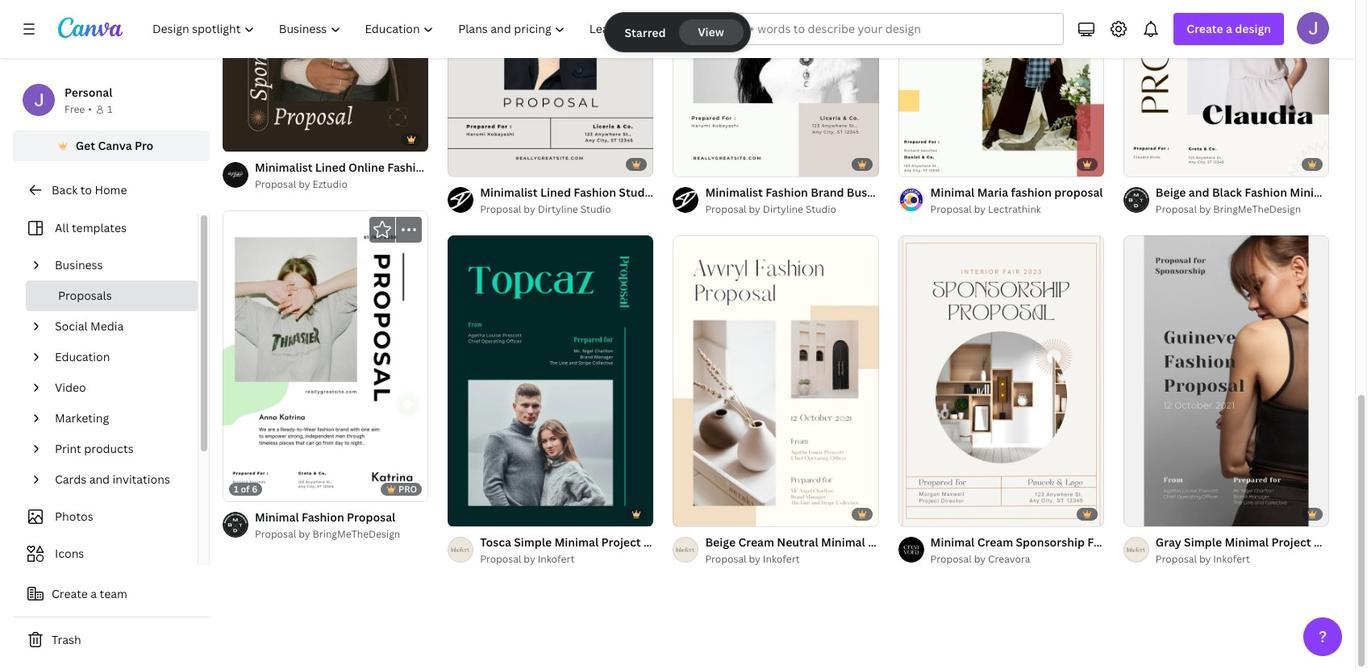 Task type: locate. For each thing, give the bounding box(es) containing it.
proposal by eztudio link
[[255, 177, 428, 193]]

1 of 6 for tosca simple minimal project proposal
[[459, 508, 483, 520]]

cream left neutral
[[738, 535, 774, 550]]

6 for gray simple minimal project proposal
[[1152, 507, 1158, 519]]

1 of 6 link for minimal maria fashion proposal
[[898, 0, 1104, 177]]

minimalist inside minimalist fashion brand business proposal proposal by dirtyline studio
[[705, 185, 763, 200]]

create left the design
[[1187, 21, 1223, 36]]

by inside minimalist fashion brand business proposal proposal by dirtyline studio
[[749, 202, 760, 216]]

1 of 5
[[234, 133, 257, 145], [909, 507, 933, 519]]

inkofert inside tosca simple minimal project proposal proposal by inkofert
[[538, 553, 575, 566]]

inkofert down "tosca simple minimal project proposal" link
[[538, 553, 575, 566]]

0 vertical spatial 5
[[252, 133, 257, 145]]

lectrathink
[[988, 202, 1041, 216]]

create down icons
[[52, 586, 88, 602]]

1 vertical spatial 5
[[927, 507, 933, 519]]

1 vertical spatial beige
[[705, 535, 736, 550]]

1 inkofert from the left
[[538, 553, 575, 566]]

0 vertical spatial and
[[1189, 185, 1209, 200]]

propo
[[1337, 185, 1367, 200]]

a left the design
[[1226, 21, 1232, 36]]

by down maria
[[974, 202, 986, 216]]

and for cards
[[89, 472, 110, 487]]

dirtyline
[[538, 202, 578, 216], [763, 202, 803, 216]]

by left creavora
[[974, 553, 986, 566]]

and right cards
[[89, 472, 110, 487]]

business
[[469, 160, 517, 175], [847, 185, 895, 200], [55, 257, 103, 273]]

fair
[[1087, 535, 1108, 550]]

by down "tosca simple minimal project proposal" link
[[524, 553, 535, 566]]

minimalist fashion brand business proposal link
[[705, 184, 946, 202]]

starred
[[625, 25, 666, 40]]

proposal by inkofert link down gray
[[1156, 552, 1329, 568]]

0 vertical spatial bringmethedesign
[[1213, 202, 1301, 216]]

2 proposal by inkofert link from the left
[[705, 552, 879, 568]]

1 of 5 link for cream
[[898, 236, 1104, 527]]

bringmethedesign down minimal fashion proposal 'link'
[[313, 528, 400, 541]]

1 horizontal spatial bringmethedesign
[[1213, 202, 1301, 216]]

marketing link
[[48, 403, 188, 434]]

business link
[[48, 250, 188, 281]]

minimal inside tosca simple minimal project proposal proposal by inkofert
[[554, 535, 599, 550]]

5 for minimalist
[[252, 133, 257, 145]]

minimal inside minimal cream sponsorship fair printable proposal proposal by creavora
[[930, 535, 975, 550]]

2 project from the left
[[868, 535, 908, 550]]

0 horizontal spatial brand
[[433, 160, 466, 175]]

0 horizontal spatial and
[[89, 472, 110, 487]]

by inside gray simple minimal project proposal proposal by inkofert
[[1199, 553, 1211, 566]]

simple inside tosca simple minimal project proposal proposal by inkofert
[[514, 535, 552, 550]]

inkofert for gray
[[1213, 553, 1250, 566]]

dirtyline for fashion
[[763, 202, 803, 216]]

0 horizontal spatial minimalist
[[255, 160, 313, 175]]

a inside dropdown button
[[1226, 21, 1232, 36]]

proposal by inkofert link down neutral
[[705, 552, 879, 568]]

of
[[241, 133, 250, 145], [691, 157, 700, 169], [916, 157, 925, 169], [1141, 157, 1150, 169], [241, 483, 250, 495], [691, 507, 700, 519], [916, 507, 925, 519], [1141, 507, 1150, 519], [466, 508, 475, 520]]

1 for minimalist lined online fashion brand business proposal
[[234, 133, 239, 145]]

proposal
[[520, 160, 568, 175], [255, 178, 296, 191], [658, 185, 706, 200], [898, 185, 946, 200], [480, 202, 521, 216], [705, 202, 746, 216], [930, 202, 972, 216], [1156, 202, 1197, 216], [347, 510, 395, 525], [255, 528, 296, 541], [644, 535, 692, 550], [910, 535, 959, 550], [1164, 535, 1212, 550], [1314, 535, 1362, 550], [480, 553, 521, 566], [705, 553, 746, 566], [930, 553, 972, 566], [1156, 553, 1197, 566]]

1 vertical spatial business
[[847, 185, 895, 200]]

bringmethedesign
[[1213, 202, 1301, 216], [313, 528, 400, 541]]

a
[[1226, 21, 1232, 36], [91, 586, 97, 602]]

proposal by inkofert link
[[480, 552, 654, 568], [705, 552, 879, 568], [1156, 552, 1329, 568]]

0 horizontal spatial create
[[52, 586, 88, 602]]

6 for beige cream neutral minimal project proposal
[[702, 507, 708, 519]]

1 horizontal spatial 1 of 5 link
[[898, 236, 1104, 527]]

bringmethedesign down beige and black fashion minimal propo link
[[1213, 202, 1301, 216]]

education link
[[48, 342, 188, 373]]

0 horizontal spatial inkofert
[[538, 553, 575, 566]]

minimalist for minimalist lined fashion studio proposal
[[480, 185, 538, 200]]

status
[[605, 13, 750, 52]]

proposals
[[58, 288, 112, 303]]

minimalist inside minimalist lined fashion studio proposal proposal by dirtyline studio
[[480, 185, 538, 200]]

cream inside minimal cream sponsorship fair printable proposal proposal by creavora
[[977, 535, 1013, 550]]

invitations
[[113, 472, 170, 487]]

project inside the beige cream neutral minimal project proposal proposal by inkofert
[[868, 535, 908, 550]]

lined for fashion
[[540, 185, 571, 200]]

dirtyline down minimalist fashion brand business proposal link at the right top of page
[[763, 202, 803, 216]]

tosca
[[480, 535, 511, 550]]

and inside beige and black fashion minimal propo proposal by bringmethedesign
[[1189, 185, 1209, 200]]

cards
[[55, 472, 86, 487]]

lined inside minimalist lined online fashion brand business proposal proposal by eztudio
[[315, 160, 346, 175]]

dirtyline inside minimalist lined fashion studio proposal proposal by dirtyline studio
[[538, 202, 578, 216]]

None search field
[[687, 13, 1064, 45]]

minimal inside gray simple minimal project proposal proposal by inkofert
[[1225, 535, 1269, 550]]

2 dirtyline from the left
[[763, 202, 803, 216]]

by
[[299, 178, 310, 191], [524, 202, 535, 216], [749, 202, 760, 216], [974, 202, 986, 216], [1199, 202, 1211, 216], [299, 528, 310, 541], [524, 553, 535, 566], [749, 553, 760, 566], [974, 553, 986, 566], [1199, 553, 1211, 566]]

3 proposal by inkofert link from the left
[[1156, 552, 1329, 568]]

by left "eztudio"
[[299, 178, 310, 191]]

1 vertical spatial and
[[89, 472, 110, 487]]

2 vertical spatial business
[[55, 257, 103, 273]]

fashion inside minimalist lined fashion studio proposal proposal by dirtyline studio
[[574, 185, 616, 200]]

beige and black fashion minimal propo proposal by bringmethedesign
[[1156, 185, 1367, 216]]

photos link
[[23, 502, 188, 532]]

products
[[84, 441, 134, 456]]

print products
[[55, 441, 134, 456]]

and
[[1189, 185, 1209, 200], [89, 472, 110, 487]]

0 horizontal spatial proposal by inkofert link
[[480, 552, 654, 568]]

1 horizontal spatial lined
[[540, 185, 571, 200]]

1 project from the left
[[601, 535, 641, 550]]

create for create a team
[[52, 586, 88, 602]]

of for beige and black fashion minimal propo
[[1141, 157, 1150, 169]]

proposal by inkofert link for gray
[[1156, 552, 1329, 568]]

marketing
[[55, 411, 109, 426]]

a for design
[[1226, 21, 1232, 36]]

0 horizontal spatial business
[[55, 257, 103, 273]]

1
[[107, 102, 112, 116], [234, 133, 239, 145], [684, 157, 689, 169], [909, 157, 914, 169], [1135, 157, 1139, 169], [234, 483, 239, 495], [684, 507, 689, 519], [909, 507, 914, 519], [1135, 507, 1139, 519], [459, 508, 464, 520]]

1 horizontal spatial inkofert
[[763, 553, 800, 566]]

lined for online
[[315, 160, 346, 175]]

tosca simple minimal project proposal link
[[480, 534, 692, 552]]

minimalist inside minimalist lined online fashion brand business proposal proposal by eztudio
[[255, 160, 313, 175]]

top level navigation element
[[142, 13, 648, 45]]

1 of 6 link for beige cream neutral minimal project proposal
[[673, 236, 879, 527]]

inkofert inside gray simple minimal project proposal proposal by inkofert
[[1213, 553, 1250, 566]]

1 for beige cream neutral minimal project proposal
[[684, 507, 689, 519]]

1 vertical spatial 1 of 5
[[909, 507, 933, 519]]

by down beige cream neutral minimal project proposal link
[[749, 553, 760, 566]]

studio
[[619, 185, 655, 200], [580, 202, 611, 216], [806, 202, 836, 216]]

by down minimalist lined fashion studio proposal link in the top of the page
[[524, 202, 535, 216]]

1 of 6 link for minimal fashion proposal
[[223, 211, 428, 503]]

print
[[55, 441, 81, 456]]

by inside tosca simple minimal project proposal proposal by inkofert
[[524, 553, 535, 566]]

create
[[1187, 21, 1223, 36], [52, 586, 88, 602]]

cream up creavora
[[977, 535, 1013, 550]]

1 horizontal spatial beige
[[1156, 185, 1186, 200]]

1 horizontal spatial dirtyline
[[763, 202, 803, 216]]

bringmethedesign inside minimal fashion proposal proposal by bringmethedesign
[[313, 528, 400, 541]]

0 horizontal spatial bringmethedesign
[[313, 528, 400, 541]]

of for tosca simple minimal project proposal
[[466, 508, 475, 520]]

print products link
[[48, 434, 188, 465]]

1 of 5 link
[[223, 0, 428, 153], [898, 236, 1104, 527]]

0 horizontal spatial proposal by bringmethedesign link
[[255, 527, 400, 543]]

1 proposal by inkofert link from the left
[[480, 552, 654, 568]]

personal
[[65, 85, 112, 100]]

project inside tosca simple minimal project proposal proposal by inkofert
[[601, 535, 641, 550]]

a left team
[[91, 586, 97, 602]]

1 horizontal spatial simple
[[1184, 535, 1222, 550]]

0 vertical spatial beige
[[1156, 185, 1186, 200]]

cream for beige
[[738, 535, 774, 550]]

black
[[1212, 185, 1242, 200]]

0 horizontal spatial 5
[[252, 133, 257, 145]]

and for beige
[[1189, 185, 1209, 200]]

minimal fashion proposal image
[[223, 211, 428, 502]]

beige left black
[[1156, 185, 1186, 200]]

get canva pro
[[76, 138, 154, 153]]

1 horizontal spatial create
[[1187, 21, 1223, 36]]

by down minimalist fashion brand business proposal link at the right top of page
[[749, 202, 760, 216]]

1 vertical spatial 1 of 5 link
[[898, 236, 1104, 527]]

of for minimalist fashion brand business proposal
[[691, 157, 700, 169]]

0 vertical spatial 1 of 5 link
[[223, 0, 428, 153]]

project for gray simple minimal project proposal
[[1271, 535, 1311, 550]]

2 cream from the left
[[977, 535, 1013, 550]]

6 for beige and black fashion minimal propo
[[1152, 157, 1158, 169]]

2 horizontal spatial inkofert
[[1213, 553, 1250, 566]]

1 horizontal spatial and
[[1189, 185, 1209, 200]]

simple right gray
[[1184, 535, 1222, 550]]

2 simple from the left
[[1184, 535, 1222, 550]]

1 horizontal spatial proposal by bringmethedesign link
[[1156, 202, 1329, 218]]

5
[[252, 133, 257, 145], [927, 507, 933, 519]]

0 horizontal spatial lined
[[315, 160, 346, 175]]

by inside the beige cream neutral minimal project proposal proposal by inkofert
[[749, 553, 760, 566]]

by inside minimalist lined online fashion brand business proposal proposal by eztudio
[[299, 178, 310, 191]]

beige
[[1156, 185, 1186, 200], [705, 535, 736, 550]]

1 horizontal spatial minimalist
[[480, 185, 538, 200]]

beige left neutral
[[705, 535, 736, 550]]

5 for minimal
[[927, 507, 933, 519]]

canva
[[98, 138, 132, 153]]

1 vertical spatial proposal by bringmethedesign link
[[255, 527, 400, 543]]

0 vertical spatial create
[[1187, 21, 1223, 36]]

1 of 6 link for beige and black fashion minimal propo
[[1123, 0, 1329, 177]]

beige for beige cream neutral minimal project proposal
[[705, 535, 736, 550]]

1 horizontal spatial project
[[868, 535, 908, 550]]

create inside button
[[52, 586, 88, 602]]

dirtyline inside minimalist fashion brand business proposal proposal by dirtyline studio
[[763, 202, 803, 216]]

1 vertical spatial bringmethedesign
[[313, 528, 400, 541]]

by down beige and black fashion minimal propo link
[[1199, 202, 1211, 216]]

fashion inside minimalist fashion brand business proposal proposal by dirtyline studio
[[766, 185, 808, 200]]

0 horizontal spatial beige
[[705, 535, 736, 550]]

0 vertical spatial brand
[[433, 160, 466, 175]]

proposal by lectrathink link
[[930, 202, 1103, 218]]

inkofert down the gray simple minimal project proposal link
[[1213, 553, 1250, 566]]

1 of 6 for minimal fashion proposal
[[234, 483, 258, 495]]

•
[[88, 102, 92, 116]]

2 horizontal spatial project
[[1271, 535, 1311, 550]]

1 horizontal spatial proposal by inkofert link
[[705, 552, 879, 568]]

2 inkofert from the left
[[763, 553, 800, 566]]

0 horizontal spatial dirtyline
[[538, 202, 578, 216]]

fashion
[[387, 160, 430, 175], [574, 185, 616, 200], [766, 185, 808, 200], [1245, 185, 1287, 200], [302, 510, 344, 525]]

0 horizontal spatial project
[[601, 535, 641, 550]]

cream inside the beige cream neutral minimal project proposal proposal by inkofert
[[738, 535, 774, 550]]

0 horizontal spatial 1 of 5 link
[[223, 0, 428, 153]]

proposal by inkofert link down tosca
[[480, 552, 654, 568]]

0 vertical spatial a
[[1226, 21, 1232, 36]]

all templates link
[[23, 213, 188, 244]]

social media
[[55, 319, 124, 334]]

inkofert down neutral
[[763, 553, 800, 566]]

beige inside beige and black fashion minimal propo proposal by bringmethedesign
[[1156, 185, 1186, 200]]

brand inside minimalist lined online fashion brand business proposal proposal by eztudio
[[433, 160, 466, 175]]

3 project from the left
[[1271, 535, 1311, 550]]

simple for tosca
[[514, 535, 552, 550]]

minimal maria fashion proposal proposal by lectrathink
[[930, 185, 1103, 216]]

2 horizontal spatial proposal by inkofert link
[[1156, 552, 1329, 568]]

lined inside minimalist lined fashion studio proposal proposal by dirtyline studio
[[540, 185, 571, 200]]

gray simple minimal project proposal proposal by inkofert
[[1156, 535, 1362, 566]]

1 vertical spatial a
[[91, 586, 97, 602]]

0 horizontal spatial a
[[91, 586, 97, 602]]

dirtyline down minimalist lined fashion studio proposal link in the top of the page
[[538, 202, 578, 216]]

0 vertical spatial lined
[[315, 160, 346, 175]]

1 of 5 for minimal
[[909, 507, 933, 519]]

project inside gray simple minimal project proposal proposal by inkofert
[[1271, 535, 1311, 550]]

lined
[[315, 160, 346, 175], [540, 185, 571, 200]]

and left black
[[1189, 185, 1209, 200]]

by down the gray simple minimal project proposal link
[[1199, 553, 1211, 566]]

inkofert
[[538, 553, 575, 566], [763, 553, 800, 566], [1213, 553, 1250, 566]]

by down minimal fashion proposal 'link'
[[299, 528, 310, 541]]

1 vertical spatial lined
[[540, 185, 571, 200]]

gray simple minimal project proposal image
[[1123, 236, 1329, 527]]

2 horizontal spatial studio
[[806, 202, 836, 216]]

minimalist lined fashion studio proposal image
[[448, 0, 654, 177]]

0 horizontal spatial cream
[[738, 535, 774, 550]]

1 horizontal spatial brand
[[811, 185, 844, 200]]

simple inside gray simple minimal project proposal proposal by inkofert
[[1184, 535, 1222, 550]]

0 horizontal spatial studio
[[580, 202, 611, 216]]

minimal inside minimal fashion proposal proposal by bringmethedesign
[[255, 510, 299, 525]]

beige cream neutral minimal project proposal image
[[673, 236, 879, 527]]

0 vertical spatial business
[[469, 160, 517, 175]]

0 vertical spatial proposal by bringmethedesign link
[[1156, 202, 1329, 218]]

6 for minimal maria fashion proposal
[[927, 157, 933, 169]]

minimal
[[930, 185, 975, 200], [1290, 185, 1334, 200], [255, 510, 299, 525], [554, 535, 599, 550], [821, 535, 865, 550], [930, 535, 975, 550], [1225, 535, 1269, 550]]

0 horizontal spatial simple
[[514, 535, 552, 550]]

cream
[[738, 535, 774, 550], [977, 535, 1013, 550]]

1 dirtyline from the left
[[538, 202, 578, 216]]

3 inkofert from the left
[[1213, 553, 1250, 566]]

1 horizontal spatial a
[[1226, 21, 1232, 36]]

1 cream from the left
[[738, 535, 774, 550]]

home
[[95, 182, 127, 198]]

1 vertical spatial create
[[52, 586, 88, 602]]

2 horizontal spatial business
[[847, 185, 895, 200]]

1 horizontal spatial 5
[[927, 507, 933, 519]]

fashion inside minimal fashion proposal proposal by bringmethedesign
[[302, 510, 344, 525]]

bringmethedesign inside beige and black fashion minimal propo proposal by bringmethedesign
[[1213, 202, 1301, 216]]

tosca simple minimal project proposal image
[[448, 236, 654, 527]]

1 horizontal spatial cream
[[977, 535, 1013, 550]]

0 vertical spatial 1 of 5
[[234, 133, 257, 145]]

project
[[601, 535, 641, 550], [868, 535, 908, 550], [1271, 535, 1311, 550]]

1 of 6 link for gray simple minimal project proposal
[[1123, 236, 1329, 527]]

to
[[80, 182, 92, 198]]

studio inside minimalist fashion brand business proposal proposal by dirtyline studio
[[806, 202, 836, 216]]

back
[[52, 182, 78, 198]]

minimalist for minimalist fashion brand business proposal
[[705, 185, 763, 200]]

0 horizontal spatial 1 of 5
[[234, 133, 257, 145]]

1 simple from the left
[[514, 535, 552, 550]]

simple
[[514, 535, 552, 550], [1184, 535, 1222, 550]]

sponsorship
[[1016, 535, 1085, 550]]

proposal
[[1054, 185, 1103, 200]]

simple right tosca
[[514, 535, 552, 550]]

by inside minimalist lined fashion studio proposal proposal by dirtyline studio
[[524, 202, 535, 216]]

fashion inside minimalist lined online fashion brand business proposal proposal by eztudio
[[387, 160, 430, 175]]

minimalist for minimalist lined online fashion brand business proposal
[[255, 160, 313, 175]]

minimal maria fashion proposal link
[[930, 184, 1103, 202]]

a inside button
[[91, 586, 97, 602]]

1 horizontal spatial 1 of 5
[[909, 507, 933, 519]]

brand
[[433, 160, 466, 175], [811, 185, 844, 200]]

beige inside the beige cream neutral minimal project proposal proposal by inkofert
[[705, 535, 736, 550]]

of for beige cream neutral minimal project proposal
[[691, 507, 700, 519]]

1 horizontal spatial business
[[469, 160, 517, 175]]

1 for gray simple minimal project proposal
[[1135, 507, 1139, 519]]

1 vertical spatial brand
[[811, 185, 844, 200]]

2 horizontal spatial minimalist
[[705, 185, 763, 200]]

create inside dropdown button
[[1187, 21, 1223, 36]]

by inside beige and black fashion minimal propo proposal by bringmethedesign
[[1199, 202, 1211, 216]]

Search search field
[[719, 14, 1054, 44]]



Task type: describe. For each thing, give the bounding box(es) containing it.
a for team
[[91, 586, 97, 602]]

create a team button
[[13, 578, 210, 611]]

minimalist fashion brand business proposal image
[[673, 0, 879, 177]]

proposal inside beige and black fashion minimal propo proposal by bringmethedesign
[[1156, 202, 1197, 216]]

minimalist lined online fashion brand business proposal image
[[223, 0, 428, 152]]

back to home
[[52, 182, 127, 198]]

1 for tosca simple minimal project proposal
[[459, 508, 464, 520]]

video
[[55, 380, 86, 395]]

of for minimal cream sponsorship fair printable proposal
[[916, 507, 925, 519]]

beige for beige and black fashion minimal propo
[[1156, 185, 1186, 200]]

1 of 6 for gray simple minimal project proposal
[[1135, 507, 1158, 519]]

minimal fashion proposal proposal by bringmethedesign
[[255, 510, 400, 541]]

maria
[[977, 185, 1008, 200]]

get canva pro button
[[13, 131, 210, 161]]

get
[[76, 138, 95, 153]]

1 of 6 for minimalist fashion brand business proposal
[[684, 157, 708, 169]]

online
[[349, 160, 385, 175]]

inkofert for tosca
[[538, 553, 575, 566]]

creavora
[[988, 553, 1030, 566]]

status containing view
[[605, 13, 750, 52]]

business inside minimalist fashion brand business proposal proposal by dirtyline studio
[[847, 185, 895, 200]]

all templates
[[55, 220, 127, 236]]

minimalist lined online fashion brand business proposal link
[[255, 159, 568, 177]]

minimalist lined online fashion brand business proposal proposal by eztudio
[[255, 160, 568, 191]]

of for gray simple minimal project proposal
[[1141, 507, 1150, 519]]

social
[[55, 319, 88, 334]]

photos
[[55, 509, 93, 524]]

minimal fashion proposal link
[[255, 509, 400, 527]]

proposal by bringmethedesign link for black
[[1156, 202, 1329, 218]]

proposal inside minimal maria fashion proposal proposal by lectrathink
[[930, 202, 972, 216]]

1 of 6 for minimal maria fashion proposal
[[909, 157, 933, 169]]

1 of 5 for minimalist
[[234, 133, 257, 145]]

minimal inside minimal maria fashion proposal proposal by lectrathink
[[930, 185, 975, 200]]

proposal by bringmethedesign link for proposal
[[255, 527, 400, 543]]

minimal inside the beige cream neutral minimal project proposal proposal by inkofert
[[821, 535, 865, 550]]

1 horizontal spatial studio
[[619, 185, 655, 200]]

inkofert inside the beige cream neutral minimal project proposal proposal by inkofert
[[763, 553, 800, 566]]

templates
[[72, 220, 127, 236]]

by inside minimal fashion proposal proposal by bringmethedesign
[[299, 528, 310, 541]]

tosca simple minimal project proposal proposal by inkofert
[[480, 535, 692, 566]]

proposal by inkofert link for tosca
[[480, 552, 654, 568]]

design
[[1235, 21, 1271, 36]]

minimal inside beige and black fashion minimal propo proposal by bringmethedesign
[[1290, 185, 1334, 200]]

6 for minimal fashion proposal
[[252, 483, 258, 495]]

pro
[[135, 138, 154, 153]]

proposal by inkofert link for beige
[[705, 552, 879, 568]]

minimalist lined fashion studio proposal link
[[480, 184, 706, 202]]

proposal by creavora link
[[930, 552, 1104, 568]]

create a design button
[[1174, 13, 1284, 45]]

1 of 6 for beige cream neutral minimal project proposal
[[684, 507, 708, 519]]

pro
[[399, 483, 417, 495]]

studio for minimalist lined fashion studio proposal
[[580, 202, 611, 216]]

minimal cream sponsorship fair printable proposal proposal by creavora
[[930, 535, 1212, 566]]

minimal cream sponsorship fair printable proposal image
[[898, 236, 1104, 527]]

view
[[698, 24, 724, 40]]

1 of 6 for beige and black fashion minimal propo
[[1135, 157, 1158, 169]]

minimalist fashion brand business proposal proposal by dirtyline studio
[[705, 185, 946, 216]]

brand inside minimalist fashion brand business proposal proposal by dirtyline studio
[[811, 185, 844, 200]]

free
[[65, 102, 85, 116]]

cream for minimal
[[977, 535, 1013, 550]]

media
[[90, 319, 124, 334]]

1 for minimal fashion proposal
[[234, 483, 239, 495]]

1 for minimal maria fashion proposal
[[909, 157, 914, 169]]

education
[[55, 349, 110, 365]]

free •
[[65, 102, 92, 116]]

create a design
[[1187, 21, 1271, 36]]

fashion inside beige and black fashion minimal propo proposal by bringmethedesign
[[1245, 185, 1287, 200]]

team
[[100, 586, 127, 602]]

by inside minimal maria fashion proposal proposal by lectrathink
[[974, 202, 986, 216]]

business inside 'link'
[[55, 257, 103, 273]]

6 for minimalist fashion brand business proposal
[[702, 157, 708, 169]]

cards and invitations
[[55, 472, 170, 487]]

of for minimalist lined online fashion brand business proposal
[[241, 133, 250, 145]]

back to home link
[[13, 174, 210, 206]]

cards and invitations link
[[48, 465, 188, 495]]

1 for minimal cream sponsorship fair printable proposal
[[909, 507, 914, 519]]

1 of 5 link for lined
[[223, 0, 428, 153]]

view button
[[679, 19, 743, 45]]

trash link
[[13, 624, 210, 657]]

minimal cream sponsorship fair printable proposal link
[[930, 534, 1212, 552]]

1 of 6 link for minimalist fashion brand business proposal
[[673, 0, 879, 177]]

icons link
[[23, 539, 188, 569]]

gray
[[1156, 535, 1181, 550]]

video link
[[48, 373, 188, 403]]

business inside minimalist lined online fashion brand business proposal proposal by eztudio
[[469, 160, 517, 175]]

fashion
[[1011, 185, 1052, 200]]

trash
[[52, 632, 81, 648]]

beige and black fashion minimal propo link
[[1156, 184, 1367, 202]]

jacob simon image
[[1297, 12, 1329, 44]]

1 for minimalist fashion brand business proposal
[[684, 157, 689, 169]]

create a team
[[52, 586, 127, 602]]

minimalist lined fashion studio proposal proposal by dirtyline studio
[[480, 185, 706, 216]]

gray simple minimal project proposal link
[[1156, 534, 1362, 552]]

simple for gray
[[1184, 535, 1222, 550]]

dirtyline for lined
[[538, 202, 578, 216]]

minimal maria fashion proposal image
[[898, 0, 1104, 177]]

by inside minimal cream sponsorship fair printable proposal proposal by creavora
[[974, 553, 986, 566]]

eztudio
[[313, 178, 348, 191]]

beige cream neutral minimal project proposal link
[[705, 534, 959, 552]]

social media link
[[48, 311, 188, 342]]

6 for tosca simple minimal project proposal
[[477, 508, 483, 520]]

neutral
[[777, 535, 818, 550]]

beige cream neutral minimal project proposal proposal by inkofert
[[705, 535, 959, 566]]

studio for minimalist fashion brand business proposal
[[806, 202, 836, 216]]

all
[[55, 220, 69, 236]]

of for minimal maria fashion proposal
[[916, 157, 925, 169]]

of for minimal fashion proposal
[[241, 483, 250, 495]]

1 for beige and black fashion minimal propo
[[1135, 157, 1139, 169]]

create for create a design
[[1187, 21, 1223, 36]]

icons
[[55, 546, 84, 561]]

beige and black fashion minimal proposal image
[[1123, 0, 1329, 177]]

printable
[[1111, 535, 1161, 550]]

project for tosca simple minimal project proposal
[[601, 535, 641, 550]]

1 of 6 link for tosca simple minimal project proposal
[[448, 236, 654, 528]]



Task type: vqa. For each thing, say whether or not it's contained in the screenshot.
More
no



